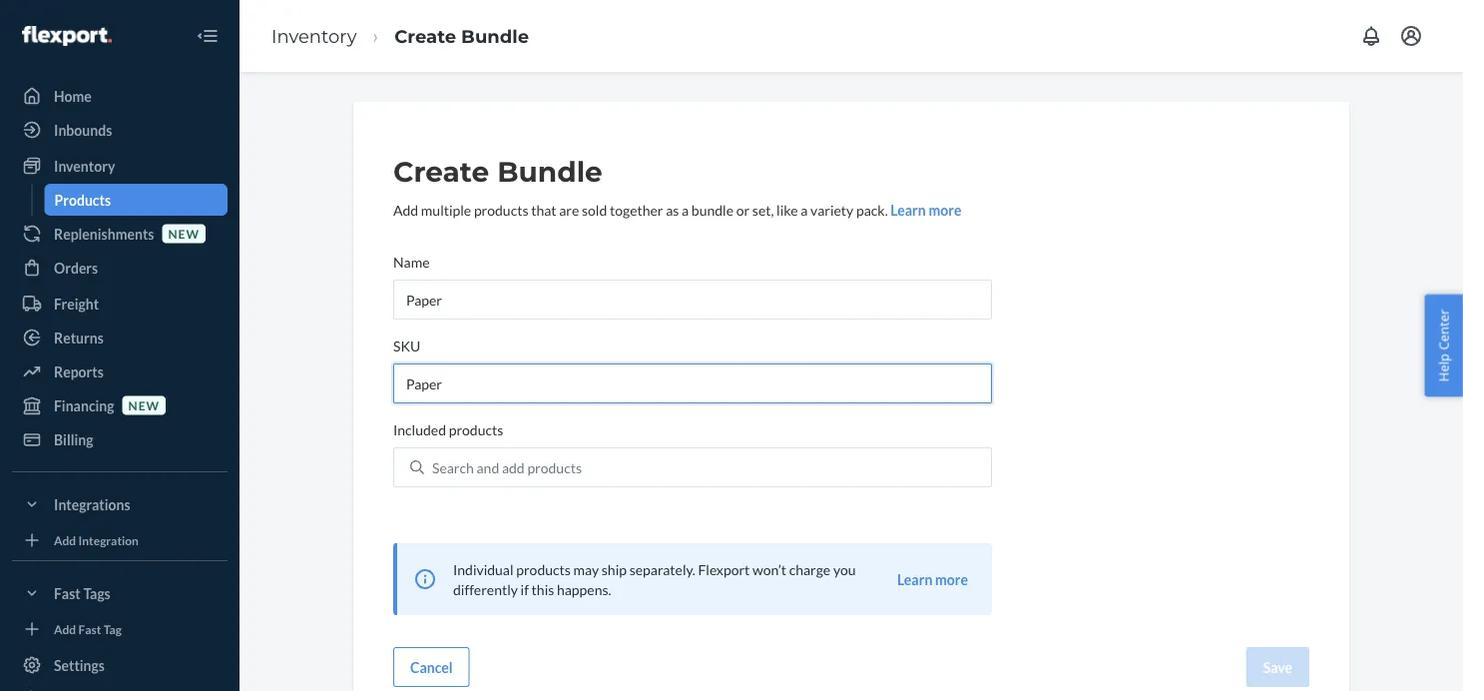 Task type: vqa. For each thing, say whether or not it's contained in the screenshot.
The Create Bundle
yes



Task type: locate. For each thing, give the bounding box(es) containing it.
billing
[[54, 431, 93, 448]]

may
[[574, 561, 599, 578]]

0 vertical spatial add
[[393, 201, 419, 218]]

0 horizontal spatial new
[[128, 398, 160, 412]]

fast left tags
[[54, 585, 81, 602]]

sold
[[582, 201, 607, 218]]

new for financing
[[128, 398, 160, 412]]

add up settings at the left
[[54, 622, 76, 636]]

freight
[[54, 295, 99, 312]]

inventory link
[[272, 25, 357, 47], [12, 150, 228, 182]]

1 horizontal spatial new
[[168, 226, 200, 241]]

individual products may ship separately. flexport won't charge you differently if this happens.
[[453, 561, 856, 598]]

add for add multiple products that are sold together as a bundle or set, like a variety pack. learn more
[[393, 201, 419, 218]]

products right add
[[528, 459, 582, 476]]

name
[[393, 253, 430, 270]]

new
[[168, 226, 200, 241], [128, 398, 160, 412]]

fast
[[54, 585, 81, 602], [78, 622, 101, 636]]

1 horizontal spatial inventory
[[272, 25, 357, 47]]

add fast tag
[[54, 622, 122, 636]]

2 a from the left
[[801, 201, 808, 218]]

multiple
[[421, 201, 472, 218]]

a right like
[[801, 201, 808, 218]]

orders
[[54, 259, 98, 276]]

1 vertical spatial new
[[128, 398, 160, 412]]

inventory inside breadcrumbs navigation
[[272, 25, 357, 47]]

learn more button
[[891, 200, 962, 220], [898, 569, 969, 589]]

products left that
[[474, 201, 529, 218]]

differently
[[453, 581, 518, 598]]

new down reports link on the left of page
[[128, 398, 160, 412]]

products up "this"
[[517, 561, 571, 578]]

0 vertical spatial inventory
[[272, 25, 357, 47]]

0 vertical spatial inventory link
[[272, 25, 357, 47]]

create
[[395, 25, 456, 47], [393, 155, 490, 189]]

a right as
[[682, 201, 689, 218]]

fast left tag
[[78, 622, 101, 636]]

1 vertical spatial create bundle
[[393, 155, 603, 189]]

individual
[[453, 561, 514, 578]]

products
[[474, 201, 529, 218], [449, 421, 504, 438], [528, 459, 582, 476], [517, 561, 571, 578]]

cancel
[[410, 659, 453, 676]]

learn right the pack.
[[891, 201, 926, 218]]

save button
[[1247, 647, 1310, 687]]

1 horizontal spatial a
[[801, 201, 808, 218]]

add integration link
[[12, 528, 228, 552]]

happens.
[[557, 581, 612, 598]]

you
[[834, 561, 856, 578]]

learn
[[891, 201, 926, 218], [898, 571, 933, 588]]

charge
[[790, 561, 831, 578]]

1 vertical spatial inventory
[[54, 157, 115, 174]]

0 horizontal spatial inventory link
[[12, 150, 228, 182]]

settings
[[54, 657, 105, 674]]

0 vertical spatial create bundle
[[395, 25, 529, 47]]

learn more button right the pack.
[[891, 200, 962, 220]]

0 vertical spatial fast
[[54, 585, 81, 602]]

together
[[610, 201, 664, 218]]

reports
[[54, 363, 104, 380]]

None text field
[[393, 280, 993, 320]]

sku
[[393, 337, 421, 354]]

returns link
[[12, 322, 228, 354]]

financing
[[54, 397, 114, 414]]

1 vertical spatial add
[[54, 533, 76, 547]]

0 vertical spatial bundle
[[461, 25, 529, 47]]

0 vertical spatial new
[[168, 226, 200, 241]]

learn more button right you
[[898, 569, 969, 589]]

None text field
[[393, 363, 993, 403]]

1 vertical spatial more
[[936, 571, 969, 588]]

help center button
[[1425, 294, 1464, 397]]

create bundle link
[[395, 25, 529, 47]]

included
[[393, 421, 446, 438]]

flexport
[[698, 561, 750, 578]]

create bundle
[[395, 25, 529, 47], [393, 155, 603, 189]]

add for add fast tag
[[54, 622, 76, 636]]

ship
[[602, 561, 627, 578]]

settings link
[[12, 649, 228, 681]]

0 vertical spatial create
[[395, 25, 456, 47]]

that
[[531, 201, 557, 218]]

new down products link
[[168, 226, 200, 241]]

inventory
[[272, 25, 357, 47], [54, 157, 115, 174]]

products up and at the left bottom
[[449, 421, 504, 438]]

more inside button
[[936, 571, 969, 588]]

add left multiple
[[393, 201, 419, 218]]

search and add products
[[432, 459, 582, 476]]

a
[[682, 201, 689, 218], [801, 201, 808, 218]]

or
[[737, 201, 750, 218]]

are
[[559, 201, 579, 218]]

products link
[[44, 184, 228, 216]]

add
[[393, 201, 419, 218], [54, 533, 76, 547], [54, 622, 76, 636]]

tags
[[83, 585, 111, 602]]

help center
[[1435, 309, 1453, 382]]

create inside breadcrumbs navigation
[[395, 25, 456, 47]]

0 horizontal spatial a
[[682, 201, 689, 218]]

add left integration
[[54, 533, 76, 547]]

new for replenishments
[[168, 226, 200, 241]]

tag
[[104, 622, 122, 636]]

separately.
[[630, 561, 696, 578]]

bundle
[[461, 25, 529, 47], [497, 155, 603, 189]]

2 vertical spatial add
[[54, 622, 76, 636]]

inbounds link
[[12, 114, 228, 146]]

0 vertical spatial more
[[929, 201, 962, 218]]

help
[[1435, 354, 1453, 382]]

reports link
[[12, 356, 228, 387]]

products inside individual products may ship separately. flexport won't charge you differently if this happens.
[[517, 561, 571, 578]]

more
[[929, 201, 962, 218], [936, 571, 969, 588]]

save
[[1264, 659, 1293, 676]]

cancel button
[[393, 647, 470, 687]]

learn right you
[[898, 571, 933, 588]]



Task type: describe. For each thing, give the bounding box(es) containing it.
1 vertical spatial fast
[[78, 622, 101, 636]]

variety
[[811, 201, 854, 218]]

as
[[666, 201, 679, 218]]

and
[[477, 459, 500, 476]]

home link
[[12, 80, 228, 112]]

returns
[[54, 329, 104, 346]]

create bundle inside breadcrumbs navigation
[[395, 25, 529, 47]]

1 vertical spatial bundle
[[497, 155, 603, 189]]

add multiple products that are sold together as a bundle or set, like a variety pack. learn more
[[393, 201, 962, 218]]

add integration
[[54, 533, 139, 547]]

products
[[54, 191, 111, 208]]

fast inside dropdown button
[[54, 585, 81, 602]]

add fast tag link
[[12, 617, 228, 641]]

included products
[[393, 421, 504, 438]]

search image
[[410, 460, 424, 474]]

search
[[432, 459, 474, 476]]

bundle
[[692, 201, 734, 218]]

like
[[777, 201, 798, 218]]

breadcrumbs navigation
[[256, 7, 545, 65]]

home
[[54, 87, 92, 104]]

pack.
[[857, 201, 888, 218]]

this
[[532, 581, 555, 598]]

open notifications image
[[1360, 24, 1384, 48]]

if
[[521, 581, 529, 598]]

0 vertical spatial learn
[[891, 201, 926, 218]]

0 vertical spatial learn more button
[[891, 200, 962, 220]]

center
[[1435, 309, 1453, 350]]

billing link
[[12, 423, 228, 455]]

close navigation image
[[196, 24, 220, 48]]

set,
[[753, 201, 774, 218]]

1 vertical spatial learn
[[898, 571, 933, 588]]

1 vertical spatial inventory link
[[12, 150, 228, 182]]

open account menu image
[[1400, 24, 1424, 48]]

1 horizontal spatial inventory link
[[272, 25, 357, 47]]

learn more
[[898, 571, 969, 588]]

add for add integration
[[54, 533, 76, 547]]

won't
[[753, 561, 787, 578]]

freight link
[[12, 288, 228, 320]]

fast tags
[[54, 585, 111, 602]]

replenishments
[[54, 225, 154, 242]]

orders link
[[12, 252, 228, 284]]

integrations button
[[12, 488, 228, 520]]

1 vertical spatial create
[[393, 155, 490, 189]]

flexport logo image
[[22, 26, 112, 46]]

0 horizontal spatial inventory
[[54, 157, 115, 174]]

add
[[502, 459, 525, 476]]

inbounds
[[54, 121, 112, 138]]

1 vertical spatial learn more button
[[898, 569, 969, 589]]

bundle inside breadcrumbs navigation
[[461, 25, 529, 47]]

1 a from the left
[[682, 201, 689, 218]]

integrations
[[54, 496, 130, 513]]

integration
[[78, 533, 139, 547]]

fast tags button
[[12, 577, 228, 609]]



